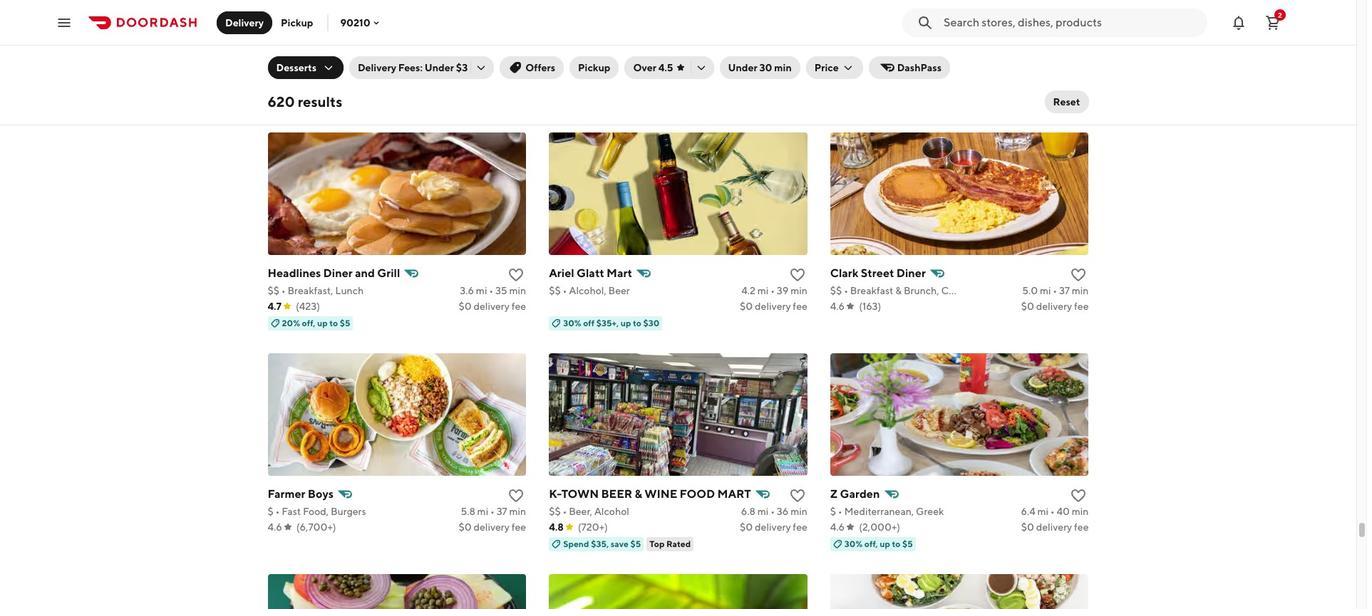 Task type: vqa. For each thing, say whether or not it's contained in the screenshot.
Chicken,
no



Task type: describe. For each thing, give the bounding box(es) containing it.
delivery for clark street diner
[[1036, 301, 1072, 312]]

garden
[[840, 487, 880, 501]]

42
[[777, 64, 789, 75]]

• right 5.0
[[1053, 285, 1057, 296]]

all
[[268, 45, 282, 59]]

up for headlines
[[317, 318, 328, 328]]

fees:
[[398, 62, 423, 73]]

(6,700+)
[[296, 522, 336, 533]]

delivery button
[[217, 11, 272, 34]]

40
[[1057, 506, 1070, 517]]

mi for ariel glatt mart
[[758, 285, 769, 296]]

click to add this store to your saved list image for headlines diner and grill
[[508, 266, 525, 283]]

farmer boys
[[268, 487, 334, 501]]

mart
[[718, 487, 751, 501]]

• left fast
[[276, 506, 280, 517]]

• left 36
[[771, 506, 775, 517]]

$35+,
[[597, 318, 619, 328]]

• down clark at the right top of the page
[[844, 285, 848, 296]]

$​0 for all about the bread
[[459, 80, 472, 91]]

top
[[650, 539, 665, 549]]

20%
[[282, 318, 300, 328]]

spend
[[563, 539, 589, 549]]

glatt
[[577, 266, 604, 280]]

5.0 mi • 37 min
[[1022, 285, 1089, 296]]

mart
[[607, 266, 632, 280]]

$​0 for gjusta
[[740, 80, 753, 91]]

& for k-town beer & wine food mart
[[635, 487, 642, 501]]

$30
[[643, 318, 660, 328]]

• left '40'
[[1051, 506, 1055, 517]]

36
[[777, 506, 789, 517]]

breakfast
[[850, 285, 894, 296]]

headlines
[[268, 266, 321, 280]]

brunch,
[[904, 285, 939, 296]]

over 4.5
[[633, 62, 673, 73]]

k-
[[549, 487, 562, 501]]

spend $35, save $5
[[563, 539, 641, 549]]

1 diner from the left
[[323, 266, 353, 280]]

fee for ariel glatt mart
[[793, 301, 808, 312]]

save
[[611, 539, 629, 549]]

breakfast,
[[288, 285, 333, 296]]

4.6 for z
[[830, 522, 845, 533]]

4.2 mi • 39 min
[[742, 285, 808, 296]]

burgers
[[331, 506, 366, 517]]

min for k-town beer & wine food mart
[[791, 506, 808, 517]]

fee for clark street diner
[[1074, 301, 1089, 312]]

click to add this store to your saved list image for ariel glatt mart
[[789, 266, 806, 283]]

delivery for farmer boys
[[474, 522, 510, 533]]

$​0 delivery fee for clark street diner
[[1021, 301, 1089, 312]]

$​0 for mirage grill
[[1021, 80, 1034, 91]]

$$ • breakfast & brunch, coffee & tea
[[830, 285, 999, 296]]

$$ • middle eastern, falafel
[[830, 64, 954, 75]]

8.3 mi • 42 min
[[742, 64, 808, 75]]

(423)
[[296, 301, 320, 312]]

dashpass
[[897, 62, 942, 73]]

90210
[[340, 17, 370, 28]]

mi for all about the bread
[[477, 64, 488, 75]]

reset
[[1053, 96, 1080, 108]]

click to add this store to your saved list image for k-town beer & wine food mart
[[789, 487, 806, 504]]

min for ariel glatt mart
[[791, 285, 808, 296]]

$$ down mirage
[[830, 64, 842, 75]]

4.0
[[460, 64, 475, 75]]

grill
[[870, 45, 891, 59]]

fee for z garden
[[1074, 522, 1089, 533]]

$$ • alcohol, beer
[[549, 285, 630, 296]]

• left the 35
[[489, 285, 493, 296]]

$​0 delivery fee for all about the bread
[[459, 80, 526, 91]]

$$ for ariel glatt mart
[[549, 285, 561, 296]]

coffee
[[941, 285, 973, 296]]

37 for the
[[497, 64, 507, 75]]

delivery for mirage grill
[[1036, 80, 1072, 91]]

4.0 mi • 37 min
[[460, 64, 526, 75]]

• left beer,
[[563, 506, 567, 517]]

• left 42
[[771, 64, 775, 75]]

price
[[815, 62, 839, 73]]

sandwiches for all about the bread
[[323, 64, 377, 75]]

35
[[495, 285, 507, 296]]

5.0
[[1022, 285, 1038, 296]]

over 4.5 button
[[625, 56, 714, 79]]

$​0 for clark street diner
[[1021, 301, 1034, 312]]

$$ • bakery, sandwiches
[[549, 64, 658, 75]]

offers button
[[500, 56, 564, 79]]

min for z garden
[[1072, 506, 1089, 517]]

and
[[355, 266, 375, 280]]

to for z
[[892, 539, 901, 549]]

desserts
[[276, 62, 317, 73]]

$5 for headlines
[[340, 318, 350, 328]]

food
[[680, 487, 715, 501]]

1 horizontal spatial $5
[[631, 539, 641, 549]]

results
[[298, 93, 342, 110]]

mirage
[[830, 45, 868, 59]]

• left 39
[[771, 285, 775, 296]]

delivery for delivery fees: under $3
[[358, 62, 396, 73]]

$ for z
[[830, 506, 836, 517]]

• right 5.8
[[490, 506, 495, 517]]

off, for garden
[[865, 539, 878, 549]]

min for clark street diner
[[1072, 285, 1089, 296]]

$​0 for k-town beer & wine food mart
[[740, 522, 753, 533]]

• right the 4.0
[[490, 64, 495, 75]]

delivery for ariel glatt mart
[[755, 301, 791, 312]]

mi for headlines diner and grill
[[476, 285, 487, 296]]

eastern,
[[884, 64, 921, 75]]

mi for gjusta
[[758, 64, 769, 75]]

delivery fees: under $3
[[358, 62, 468, 73]]

headlines diner and grill
[[268, 266, 400, 280]]

• down all
[[276, 64, 280, 75]]

alcohol,
[[569, 285, 607, 296]]

fee for farmer boys
[[512, 522, 526, 533]]

37 for diner
[[1059, 285, 1070, 296]]

off, for diner
[[302, 318, 315, 328]]

$ for all
[[268, 64, 274, 75]]

$35,
[[591, 539, 609, 549]]

(2,000+)
[[859, 522, 900, 533]]

$$ for gjusta
[[549, 64, 561, 75]]

offers
[[526, 62, 555, 73]]

takeout,
[[282, 64, 321, 75]]

click to add this store to your saved list image for farmer boys
[[508, 487, 525, 504]]

min for headlines diner and grill
[[509, 285, 526, 296]]

boys
[[308, 487, 334, 501]]

min for farmer boys
[[509, 506, 526, 517]]

$​0 delivery fee for z garden
[[1021, 522, 1089, 533]]

bakery,
[[569, 64, 602, 75]]

20% off, up to $5
[[282, 318, 350, 328]]

2
[[1278, 10, 1282, 19]]

$​0 delivery fee for mirage grill
[[1021, 80, 1089, 91]]

1 horizontal spatial to
[[633, 318, 642, 328]]

8.3
[[742, 64, 756, 75]]

wine
[[645, 487, 677, 501]]

click to add this store to your saved list image for all about the bread
[[508, 45, 525, 62]]

2 diner from the left
[[897, 266, 926, 280]]

k-town beer & wine food mart
[[549, 487, 751, 501]]

30% off $35+, up to $30
[[563, 318, 660, 328]]

$​0 delivery fee for gjusta
[[740, 80, 808, 91]]

click to add this store to your saved list image for clark street diner
[[1070, 266, 1088, 283]]

up for z
[[880, 539, 890, 549]]

620
[[268, 93, 295, 110]]

4.8 for (720+)
[[549, 522, 564, 533]]

clark
[[830, 266, 859, 280]]

$​0 delivery fee for k-town beer & wine food mart
[[740, 522, 808, 533]]

top rated
[[650, 539, 691, 549]]

4.2
[[742, 285, 756, 296]]

min inside button
[[774, 62, 792, 73]]

reset button
[[1045, 91, 1089, 113]]

ariel
[[549, 266, 574, 280]]

1 vertical spatial pickup button
[[570, 56, 619, 79]]

$ for farmer
[[268, 506, 274, 517]]

$​0 delivery fee for farmer boys
[[459, 522, 526, 533]]



Task type: locate. For each thing, give the bounding box(es) containing it.
min right the 4.0
[[509, 64, 526, 75]]

click to add this store to your saved list image up 5.0 mi • 37 min
[[1070, 266, 1088, 283]]

delivery for k-town beer & wine food mart
[[755, 522, 791, 533]]

fee for gjusta
[[793, 80, 808, 91]]

$​0 down the 3.6
[[459, 301, 472, 312]]

0 vertical spatial 4.7
[[549, 80, 563, 91]]

4.7 down offers
[[549, 80, 563, 91]]

4.6 left (163)
[[830, 301, 845, 312]]

min right "30"
[[774, 62, 792, 73]]

rated
[[667, 539, 691, 549]]

37 right 5.8
[[497, 506, 507, 517]]

clark street diner
[[830, 266, 926, 280]]

$​0 delivery fee down 4.0 mi • 37 min
[[459, 80, 526, 91]]

6.8 mi • 36 min
[[741, 506, 808, 517]]

the
[[321, 45, 339, 59]]

Store search: begin typing to search for stores available on DoorDash text field
[[944, 15, 1199, 30]]

$ left fast
[[268, 506, 274, 517]]

4.6 for clark
[[830, 301, 845, 312]]

$
[[268, 64, 274, 75], [268, 506, 274, 517], [830, 506, 836, 517]]

$$ down clark at the right top of the page
[[830, 285, 842, 296]]

open menu image
[[56, 14, 73, 31]]

$​0 down 4.2
[[740, 301, 753, 312]]

min right 5.0
[[1072, 285, 1089, 296]]

$​0 delivery fee down 5.0 mi • 37 min
[[1021, 301, 1089, 312]]

click to add this store to your saved list image for z garden
[[1070, 487, 1088, 504]]

30% for garden
[[845, 539, 863, 549]]

min right 39
[[791, 285, 808, 296]]

2 horizontal spatial $5
[[902, 539, 913, 549]]

$​0 down 6.8
[[740, 522, 753, 533]]

to
[[330, 318, 338, 328], [633, 318, 642, 328], [892, 539, 901, 549]]

mi for clark street diner
[[1040, 285, 1051, 296]]

min right 5.8
[[509, 506, 526, 517]]

30% down (2,000+)
[[845, 539, 863, 549]]

click to add this store to your saved list image left offers
[[508, 45, 525, 62]]

4.8 up the 620
[[268, 80, 282, 91]]

1 horizontal spatial 4.7
[[549, 80, 563, 91]]

sandwiches for gjusta
[[604, 64, 658, 75]]

(21)
[[857, 80, 873, 91]]

click to add this store to your saved list image up the 4.2 mi • 39 min
[[789, 266, 806, 283]]

off, down (2,000+)
[[865, 539, 878, 549]]

delivery for gjusta
[[755, 80, 791, 91]]

mi right 8.3
[[758, 64, 769, 75]]

1 horizontal spatial &
[[896, 285, 902, 296]]

0 vertical spatial click to add this store to your saved list image
[[1070, 266, 1088, 283]]

$​0 down 5.0
[[1021, 301, 1034, 312]]

notification bell image
[[1230, 14, 1248, 31]]

1 under from the left
[[425, 62, 454, 73]]

$​0 delivery fee for ariel glatt mart
[[740, 301, 808, 312]]

1 vertical spatial delivery
[[358, 62, 396, 73]]

$$ • breakfast, lunch
[[268, 285, 364, 296]]

$$ • beer, alcohol
[[549, 506, 629, 517]]

2 click to add this store to your saved list image from the top
[[1070, 487, 1088, 504]]

$​0 for ariel glatt mart
[[740, 301, 753, 312]]

4.6 down the z
[[830, 522, 845, 533]]

& left brunch,
[[896, 285, 902, 296]]

& left tea
[[975, 285, 981, 296]]

1 vertical spatial 4.8
[[549, 522, 564, 533]]

fee for all about the bread
[[512, 80, 526, 91]]

30% for glatt
[[563, 318, 581, 328]]

fast
[[282, 506, 301, 517]]

price button
[[806, 56, 863, 79]]

to down (2,000+)
[[892, 539, 901, 549]]

dashpass button
[[869, 56, 950, 79]]

$ down the z
[[830, 506, 836, 517]]

fee for headlines diner and grill
[[512, 301, 526, 312]]

4.6
[[830, 301, 845, 312], [268, 522, 282, 533], [830, 522, 845, 533]]

$​0 delivery fee down "6.4 mi • 40 min"
[[1021, 522, 1089, 533]]

up down (423)
[[317, 318, 328, 328]]

click to add this store to your saved list image up "6.4 mi • 40 min"
[[1070, 487, 1088, 504]]

0 vertical spatial 30%
[[563, 318, 581, 328]]

90210 button
[[340, 17, 382, 28]]

(720+)
[[578, 522, 608, 533]]

diner up $$ • breakfast & brunch, coffee & tea
[[897, 266, 926, 280]]

0 horizontal spatial 4.7
[[268, 301, 282, 312]]

mi for k-town beer & wine food mart
[[758, 506, 769, 517]]

30% off, up to $5
[[845, 539, 913, 549]]

6.4
[[1021, 506, 1036, 517]]

4.8
[[268, 80, 282, 91], [549, 522, 564, 533]]

0 horizontal spatial 4.8
[[268, 80, 282, 91]]

2 horizontal spatial &
[[975, 285, 981, 296]]

delivery down 8.3 mi • 42 min
[[755, 80, 791, 91]]

pickup up about
[[281, 17, 313, 28]]

2 button
[[1259, 8, 1288, 37]]

& right beer
[[635, 487, 642, 501]]

over
[[633, 62, 657, 73]]

delivery inside "button"
[[225, 17, 264, 28]]

1 horizontal spatial diner
[[897, 266, 926, 280]]

bread
[[341, 45, 373, 59]]

up
[[317, 318, 328, 328], [621, 318, 631, 328], [880, 539, 890, 549]]

4.6 down fast
[[268, 522, 282, 533]]

1 vertical spatial pickup
[[578, 62, 611, 73]]

0 vertical spatial 4.8
[[268, 80, 282, 91]]

farmer
[[268, 487, 306, 501]]

5.8 mi • 37 min
[[461, 506, 526, 517]]

0 vertical spatial off,
[[302, 318, 315, 328]]

37 right the 4.0
[[497, 64, 507, 75]]

$​0 delivery fee down the 4.2 mi • 39 min
[[740, 301, 808, 312]]

0 horizontal spatial $5
[[340, 318, 350, 328]]

0 horizontal spatial under
[[425, 62, 454, 73]]

4.7 for (423)
[[268, 301, 282, 312]]

2 vertical spatial 37
[[497, 506, 507, 517]]

click to add this store to your saved list image
[[508, 45, 525, 62], [789, 45, 806, 62], [508, 266, 525, 283], [789, 266, 806, 283], [508, 487, 525, 504], [789, 487, 806, 504]]

fee down 5.8 mi • 37 min
[[512, 522, 526, 533]]

1 click to add this store to your saved list image from the top
[[1070, 266, 1088, 283]]

under inside under 30 min button
[[728, 62, 758, 73]]

$$ for headlines diner and grill
[[268, 285, 279, 296]]

1 sandwiches from the left
[[323, 64, 377, 75]]

fee down 6.8 mi • 36 min
[[793, 522, 808, 533]]

click to add this store to your saved list image for gjusta
[[789, 45, 806, 62]]

tea
[[983, 285, 999, 296]]

1 horizontal spatial pickup button
[[570, 56, 619, 79]]

mi right 4.2
[[758, 285, 769, 296]]

0 horizontal spatial 30%
[[563, 318, 581, 328]]

3.6 mi • 35 min
[[460, 285, 526, 296]]

delivery up reset
[[1036, 80, 1072, 91]]

$5 right save
[[631, 539, 641, 549]]

0 horizontal spatial pickup button
[[272, 11, 322, 34]]

$$ down gjusta
[[549, 64, 561, 75]]

$​0 delivery fee down 6.8 mi • 36 min
[[740, 522, 808, 533]]

min
[[774, 62, 792, 73], [509, 64, 526, 75], [791, 64, 808, 75], [509, 285, 526, 296], [791, 285, 808, 296], [1072, 285, 1089, 296], [509, 506, 526, 517], [791, 506, 808, 517], [1072, 506, 1089, 517]]

z garden
[[830, 487, 880, 501]]

mi for z garden
[[1038, 506, 1049, 517]]

delivery for all about the bread
[[474, 80, 510, 91]]

1 horizontal spatial under
[[728, 62, 758, 73]]

pickup button up about
[[272, 11, 322, 34]]

4.5
[[659, 62, 673, 73]]

$5 down $ • mediterranean, greek
[[902, 539, 913, 549]]

$​0 for z garden
[[1021, 522, 1034, 533]]

2 horizontal spatial up
[[880, 539, 890, 549]]

$​0 for headlines diner and grill
[[459, 301, 472, 312]]

mi for farmer boys
[[477, 506, 488, 517]]

click to add this store to your saved list image up 3.6 mi • 35 min
[[508, 266, 525, 283]]

3.6
[[460, 285, 474, 296]]

fee down "6.4 mi • 40 min"
[[1074, 522, 1089, 533]]

pickup
[[281, 17, 313, 28], [578, 62, 611, 73]]

$$ for k-town beer & wine food mart
[[549, 506, 561, 517]]

delivery for delivery
[[225, 17, 264, 28]]

sandwiches
[[323, 64, 377, 75], [604, 64, 658, 75]]

to for headlines
[[330, 318, 338, 328]]

$​0 delivery fee down 3.6 mi • 35 min
[[459, 301, 526, 312]]

& for $$ • breakfast & brunch, coffee & tea
[[896, 285, 902, 296]]

(10,700+)
[[297, 80, 341, 91]]

$5 down lunch
[[340, 318, 350, 328]]

delivery down 4.0 mi • 37 min
[[474, 80, 510, 91]]

0 horizontal spatial pickup
[[281, 17, 313, 28]]

2 under from the left
[[728, 62, 758, 73]]

mi right the 3.6
[[476, 285, 487, 296]]

ariel glatt mart
[[549, 266, 632, 280]]

2 horizontal spatial to
[[892, 539, 901, 549]]

$5 for z
[[902, 539, 913, 549]]

1 horizontal spatial off,
[[865, 539, 878, 549]]

• down gjusta
[[563, 64, 567, 75]]

delivery down 6.8 mi • 36 min
[[755, 522, 791, 533]]

30% left off
[[563, 318, 581, 328]]

mi right 6.8
[[758, 506, 769, 517]]

delivery down 5.8 mi • 37 min
[[474, 522, 510, 533]]

fee for k-town beer & wine food mart
[[793, 522, 808, 533]]

• down "headlines"
[[281, 285, 286, 296]]

alcohol
[[594, 506, 629, 517]]

$ • fast food, burgers
[[268, 506, 366, 517]]

2 sandwiches from the left
[[604, 64, 658, 75]]

fee
[[512, 80, 526, 91], [793, 80, 808, 91], [1074, 80, 1089, 91], [512, 301, 526, 312], [793, 301, 808, 312], [1074, 301, 1089, 312], [512, 522, 526, 533], [793, 522, 808, 533], [1074, 522, 1089, 533]]

0 horizontal spatial up
[[317, 318, 328, 328]]

fee down 3.6 mi • 35 min
[[512, 301, 526, 312]]

1 vertical spatial 30%
[[845, 539, 863, 549]]

z
[[830, 487, 838, 501]]

6.8
[[741, 506, 756, 517]]

mi right the 4.0
[[477, 64, 488, 75]]

37 right 5.0
[[1059, 285, 1070, 296]]

1 vertical spatial off,
[[865, 539, 878, 549]]

fee down 5.0 mi • 37 min
[[1074, 301, 1089, 312]]

$​0 down 8.3
[[740, 80, 753, 91]]

$5
[[340, 318, 350, 328], [631, 539, 641, 549], [902, 539, 913, 549]]

delivery for z garden
[[1036, 522, 1072, 533]]

1 horizontal spatial 4.8
[[549, 522, 564, 533]]

fee down offers button
[[512, 80, 526, 91]]

&
[[896, 285, 902, 296], [975, 285, 981, 296], [635, 487, 642, 501]]

• down mirage
[[844, 64, 848, 75]]

1 horizontal spatial sandwiches
[[604, 64, 658, 75]]

fee up reset
[[1074, 80, 1089, 91]]

gjusta
[[549, 45, 584, 59]]

min for all about the bread
[[509, 64, 526, 75]]

0 vertical spatial delivery
[[225, 17, 264, 28]]

$​0 delivery fee down 5.8 mi • 37 min
[[459, 522, 526, 533]]

$$ down "headlines"
[[268, 285, 279, 296]]

1 horizontal spatial 30%
[[845, 539, 863, 549]]

to down lunch
[[330, 318, 338, 328]]

• down ariel
[[563, 285, 567, 296]]

click to add this store to your saved list image
[[1070, 266, 1088, 283], [1070, 487, 1088, 504]]

street
[[861, 266, 894, 280]]

$$ down k-
[[549, 506, 561, 517]]

min right 42
[[791, 64, 808, 75]]

fee for mirage grill
[[1074, 80, 1089, 91]]

lunch
[[335, 285, 364, 296]]

1 vertical spatial click to add this store to your saved list image
[[1070, 487, 1088, 504]]

4.6 for farmer
[[268, 522, 282, 533]]

$​0 delivery fee for headlines diner and grill
[[459, 301, 526, 312]]

•
[[276, 64, 280, 75], [490, 64, 495, 75], [563, 64, 567, 75], [771, 64, 775, 75], [844, 64, 848, 75], [281, 285, 286, 296], [489, 285, 493, 296], [563, 285, 567, 296], [771, 285, 775, 296], [844, 285, 848, 296], [1053, 285, 1057, 296], [276, 506, 280, 517], [490, 506, 495, 517], [563, 506, 567, 517], [771, 506, 775, 517], [838, 506, 842, 517], [1051, 506, 1055, 517]]

$ down all
[[268, 64, 274, 75]]

1 horizontal spatial pickup
[[578, 62, 611, 73]]

4.8 for $​0 delivery fee
[[268, 80, 282, 91]]

1 horizontal spatial delivery
[[358, 62, 396, 73]]

(13,700+)
[[577, 80, 620, 91]]

$3
[[456, 62, 468, 73]]

$$ for clark street diner
[[830, 285, 842, 296]]

$​0 down 5.8
[[459, 522, 472, 533]]

diner up lunch
[[323, 266, 353, 280]]

3 items, open order cart image
[[1265, 14, 1282, 31]]

4.8 up spend
[[549, 522, 564, 533]]

• down z garden at the right of page
[[838, 506, 842, 517]]

1 vertical spatial 4.7
[[268, 301, 282, 312]]

0 vertical spatial 37
[[497, 64, 507, 75]]

mediterranean,
[[844, 506, 914, 517]]

beer
[[601, 487, 632, 501]]

$​0 down the 4.0
[[459, 80, 472, 91]]

off, down (423)
[[302, 318, 315, 328]]

middle
[[850, 64, 883, 75]]

up right $35+,
[[621, 318, 631, 328]]

under left $3
[[425, 62, 454, 73]]

$​0 left reset button
[[1021, 80, 1034, 91]]

beer
[[609, 285, 630, 296]]

click to add this store to your saved list image up 8.3 mi • 42 min
[[789, 45, 806, 62]]

click to add this store to your saved list image up 6.8 mi • 36 min
[[789, 487, 806, 504]]

5.8
[[461, 506, 475, 517]]

desserts button
[[268, 56, 344, 79]]

0 horizontal spatial off,
[[302, 318, 315, 328]]

4.7 left (423)
[[268, 301, 282, 312]]

0 horizontal spatial to
[[330, 318, 338, 328]]

0 horizontal spatial &
[[635, 487, 642, 501]]

delivery down 3.6 mi • 35 min
[[474, 301, 510, 312]]

$​0 down 6.4
[[1021, 522, 1034, 533]]

30%
[[563, 318, 581, 328], [845, 539, 863, 549]]

off,
[[302, 318, 315, 328], [865, 539, 878, 549]]

grill
[[377, 266, 400, 280]]

0 vertical spatial pickup
[[281, 17, 313, 28]]

0 horizontal spatial delivery
[[225, 17, 264, 28]]

1 horizontal spatial up
[[621, 318, 631, 328]]

4.7
[[549, 80, 563, 91], [268, 301, 282, 312]]

$​0 delivery fee
[[459, 80, 526, 91], [740, 80, 808, 91], [1021, 80, 1089, 91], [459, 301, 526, 312], [740, 301, 808, 312], [1021, 301, 1089, 312], [459, 522, 526, 533], [740, 522, 808, 533], [1021, 522, 1089, 533]]

delivery down 5.0 mi • 37 min
[[1036, 301, 1072, 312]]

up down (2,000+)
[[880, 539, 890, 549]]

pickup button
[[272, 11, 322, 34], [570, 56, 619, 79]]

0 horizontal spatial diner
[[323, 266, 353, 280]]

$$ down ariel
[[549, 285, 561, 296]]

food,
[[303, 506, 329, 517]]

39
[[777, 285, 789, 296]]

beer,
[[569, 506, 592, 517]]

min for gjusta
[[791, 64, 808, 75]]

0 vertical spatial pickup button
[[272, 11, 322, 34]]

$​0 for farmer boys
[[459, 522, 472, 533]]

min right 36
[[791, 506, 808, 517]]

$ • mediterranean, greek
[[830, 506, 944, 517]]

0 horizontal spatial sandwiches
[[323, 64, 377, 75]]

all about the bread
[[268, 45, 373, 59]]

about
[[285, 45, 318, 59]]

delivery for headlines diner and grill
[[474, 301, 510, 312]]

4.7 for $​0 delivery fee
[[549, 80, 563, 91]]

1 vertical spatial 37
[[1059, 285, 1070, 296]]



